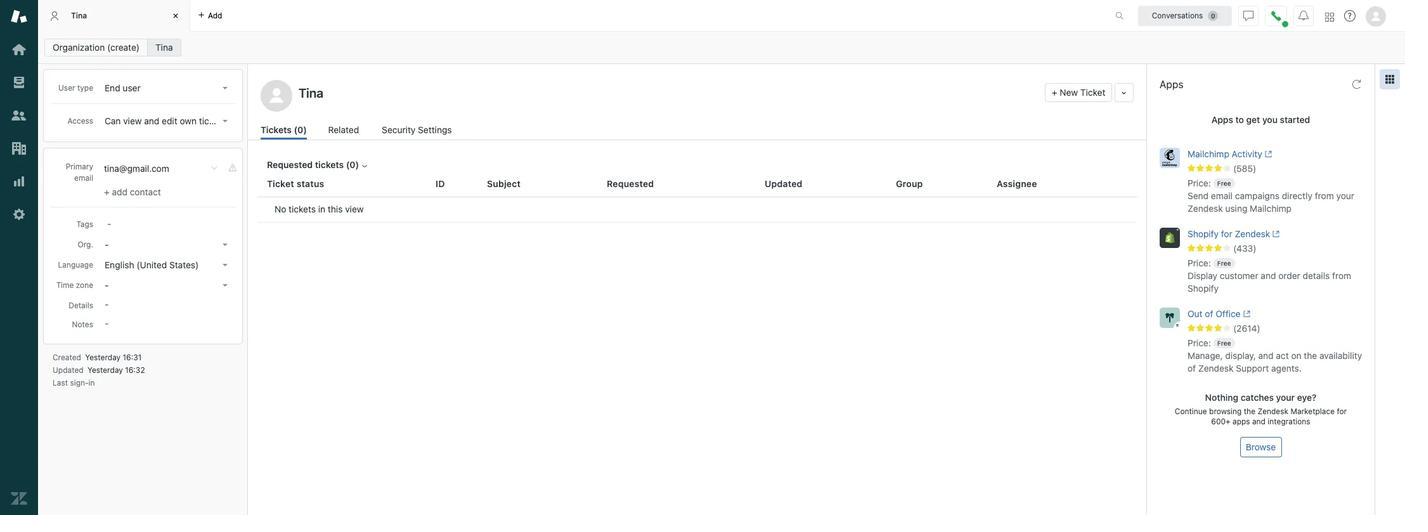 Task type: describe. For each thing, give the bounding box(es) containing it.
manage,
[[1188, 350, 1223, 361]]

(united
[[137, 259, 167, 270]]

tickets for no tickets in this view
[[289, 204, 316, 214]]

(585)
[[1234, 163, 1257, 174]]

display,
[[1226, 350, 1256, 361]]

main element
[[0, 0, 38, 515]]

started
[[1281, 114, 1311, 125]]

agents.
[[1272, 363, 1302, 374]]

tina inside secondary element
[[155, 42, 173, 53]]

(create)
[[107, 42, 140, 53]]

(433)
[[1234, 243, 1257, 254]]

shopify for zendesk image
[[1160, 228, 1181, 248]]

price: for display
[[1188, 258, 1211, 268]]

for inside nothing catches your eye? continue browsing the zendesk marketplace for 600+ apps and integrations
[[1337, 407, 1347, 416]]

tickets (0) link
[[261, 123, 307, 140]]

- button for org.
[[101, 236, 233, 254]]

security settings
[[382, 124, 452, 135]]

customer
[[1220, 270, 1259, 281]]

display
[[1188, 270, 1218, 281]]

email inside price: free send email campaigns directly from your zendesk using mailchimp
[[1212, 190, 1233, 201]]

1 horizontal spatial in
[[318, 204, 326, 214]]

created yesterday 16:31 updated yesterday 16:32 last sign-in
[[53, 353, 145, 388]]

0 vertical spatial mailchimp
[[1188, 148, 1230, 159]]

status
[[297, 178, 324, 189]]

+ for + add contact
[[104, 186, 110, 197]]

tina@gmail.com
[[104, 163, 169, 174]]

marketplace
[[1291, 407, 1335, 416]]

can view and edit own tickets only
[[105, 115, 246, 126]]

free for email
[[1218, 180, 1232, 187]]

nothing
[[1206, 392, 1239, 403]]

org.
[[78, 240, 93, 249]]

notes
[[72, 320, 93, 329]]

security
[[382, 124, 416, 135]]

tickets (0)
[[261, 124, 307, 135]]

customers image
[[11, 107, 27, 124]]

zendesk products image
[[1326, 12, 1335, 21]]

type
[[77, 83, 93, 93]]

contact
[[130, 186, 161, 197]]

price: free display customer and order details from shopify
[[1188, 258, 1352, 294]]

new
[[1060, 87, 1078, 98]]

time zone
[[56, 280, 93, 290]]

continue
[[1175, 407, 1208, 416]]

office
[[1216, 308, 1241, 319]]

group
[[896, 178, 923, 189]]

get started image
[[11, 41, 27, 58]]

sign-
[[70, 378, 89, 388]]

edit
[[162, 115, 177, 126]]

states)
[[169, 259, 199, 270]]

organization (create) button
[[44, 39, 148, 56]]

user
[[58, 83, 75, 93]]

apps for apps
[[1160, 79, 1184, 90]]

mailchimp activity
[[1188, 148, 1263, 159]]

using
[[1226, 203, 1248, 214]]

out
[[1188, 308, 1203, 319]]

0 horizontal spatial ticket
[[267, 178, 294, 189]]

can view and edit own tickets only button
[[101, 112, 246, 130]]

arrow down image for user
[[223, 87, 228, 89]]

get
[[1247, 114, 1261, 125]]

0 horizontal spatial for
[[1222, 228, 1233, 239]]

and inside price: free manage, display, and act on the availability of zendesk support agents.
[[1259, 350, 1274, 361]]

can
[[105, 115, 121, 126]]

related link
[[328, 123, 361, 140]]

notifications image
[[1299, 10, 1309, 21]]

the inside nothing catches your eye? continue browsing the zendesk marketplace for 600+ apps and integrations
[[1244, 407, 1256, 416]]

settings
[[418, 124, 452, 135]]

campaigns
[[1236, 190, 1280, 201]]

mailchimp activity image
[[1160, 148, 1181, 168]]

1 vertical spatial (0)
[[346, 159, 359, 170]]

browsing
[[1210, 407, 1242, 416]]

english (united states)
[[105, 259, 199, 270]]

tina tab
[[38, 0, 190, 32]]

language
[[58, 260, 93, 270]]

grid containing ticket status
[[248, 171, 1147, 515]]

ticket status
[[267, 178, 324, 189]]

tina link
[[147, 39, 181, 56]]

end
[[105, 82, 120, 93]]

add button
[[190, 0, 230, 31]]

apps
[[1233, 417, 1251, 426]]

price: free send email campaigns directly from your zendesk using mailchimp
[[1188, 178, 1355, 214]]

created
[[53, 353, 81, 362]]

view inside button
[[123, 115, 142, 126]]

4 stars. 585 reviews. element
[[1188, 163, 1368, 174]]

from inside price: free send email campaigns directly from your zendesk using mailchimp
[[1315, 190, 1335, 201]]

(2614)
[[1234, 323, 1261, 334]]

integrations
[[1268, 417, 1311, 426]]

mailchimp activity link
[[1188, 148, 1345, 163]]

your inside price: free send email campaigns directly from your zendesk using mailchimp
[[1337, 190, 1355, 201]]

only
[[229, 115, 246, 126]]

id
[[436, 178, 445, 189]]

you
[[1263, 114, 1278, 125]]

details
[[1303, 270, 1330, 281]]

and inside 'can view and edit own tickets only' button
[[144, 115, 159, 126]]

user type
[[58, 83, 93, 93]]

add inside dropdown button
[[208, 10, 222, 20]]

english
[[105, 259, 134, 270]]

16:31
[[123, 353, 142, 362]]

tina inside tab
[[71, 11, 87, 20]]

end user
[[105, 82, 141, 93]]

4 stars. 433 reviews. element
[[1188, 243, 1368, 254]]

send
[[1188, 190, 1209, 201]]

updated inside created yesterday 16:31 updated yesterday 16:32 last sign-in
[[53, 365, 84, 375]]

no
[[275, 204, 286, 214]]

tickets
[[261, 124, 292, 135]]

admin image
[[11, 206, 27, 223]]

from inside price: free display customer and order details from shopify
[[1333, 270, 1352, 281]]

ticket inside + new ticket button
[[1081, 87, 1106, 98]]

and inside nothing catches your eye? continue browsing the zendesk marketplace for 600+ apps and integrations
[[1253, 417, 1266, 426]]

assignee
[[997, 178, 1038, 189]]

primary
[[66, 162, 93, 171]]

of inside price: free manage, display, and act on the availability of zendesk support agents.
[[1188, 363, 1196, 374]]

on
[[1292, 350, 1302, 361]]



Task type: locate. For each thing, give the bounding box(es) containing it.
1 free from the top
[[1218, 180, 1232, 187]]

0 vertical spatial tina
[[71, 11, 87, 20]]

out of office image
[[1160, 308, 1181, 328]]

organization
[[53, 42, 105, 53]]

2 arrow down image from the top
[[223, 264, 228, 266]]

close image
[[169, 10, 182, 22]]

1 vertical spatial yesterday
[[88, 365, 123, 375]]

1 horizontal spatial requested
[[607, 178, 654, 189]]

0 vertical spatial +
[[1052, 87, 1058, 98]]

(opens in a new tab) image
[[1241, 310, 1251, 318]]

1 vertical spatial +
[[104, 186, 110, 197]]

free up the display,
[[1218, 339, 1232, 347]]

eye?
[[1298, 392, 1317, 403]]

time
[[56, 280, 74, 290]]

0 vertical spatial email
[[74, 173, 93, 183]]

your
[[1337, 190, 1355, 201], [1277, 392, 1295, 403]]

yesterday left the 16:31
[[85, 353, 121, 362]]

browse
[[1246, 441, 1276, 452]]

user
[[123, 82, 141, 93]]

arrow down image down - 'field'
[[223, 244, 228, 246]]

the up apps
[[1244, 407, 1256, 416]]

price: up display
[[1188, 258, 1211, 268]]

apps image
[[1385, 74, 1396, 84]]

get help image
[[1345, 10, 1356, 22]]

price: up send
[[1188, 178, 1211, 188]]

conversations
[[1152, 10, 1204, 20]]

+ new ticket button
[[1045, 83, 1113, 102]]

+ inside button
[[1052, 87, 1058, 98]]

price: inside price: free send email campaigns directly from your zendesk using mailchimp
[[1188, 178, 1211, 188]]

tickets right no
[[289, 204, 316, 214]]

2 free from the top
[[1218, 259, 1232, 267]]

your left eye?
[[1277, 392, 1295, 403]]

arrow down image right 'states)'
[[223, 264, 228, 266]]

of
[[1206, 308, 1214, 319], [1188, 363, 1196, 374]]

2 vertical spatial price:
[[1188, 337, 1211, 348]]

mailchimp inside price: free send email campaigns directly from your zendesk using mailchimp
[[1250, 203, 1292, 214]]

price:
[[1188, 178, 1211, 188], [1188, 258, 1211, 268], [1188, 337, 1211, 348]]

ticket
[[1081, 87, 1106, 98], [267, 178, 294, 189]]

of down manage, on the bottom of the page
[[1188, 363, 1196, 374]]

catches
[[1241, 392, 1274, 403]]

details
[[69, 301, 93, 310]]

updated
[[765, 178, 803, 189], [53, 365, 84, 375]]

email up using
[[1212, 190, 1233, 201]]

0 vertical spatial view
[[123, 115, 142, 126]]

0 horizontal spatial of
[[1188, 363, 1196, 374]]

related
[[328, 124, 359, 135]]

in
[[318, 204, 326, 214], [89, 378, 95, 388]]

3 free from the top
[[1218, 339, 1232, 347]]

shopify inside price: free display customer and order details from shopify
[[1188, 283, 1219, 294]]

1 vertical spatial the
[[1244, 407, 1256, 416]]

tickets inside button
[[199, 115, 226, 126]]

zendesk up integrations
[[1258, 407, 1289, 416]]

1 horizontal spatial mailchimp
[[1250, 203, 1292, 214]]

- right "zone"
[[105, 280, 109, 291]]

3 arrow down image from the top
[[223, 284, 228, 287]]

tickets up status
[[315, 159, 344, 170]]

0 vertical spatial - button
[[101, 236, 233, 254]]

1 vertical spatial arrow down image
[[223, 244, 228, 246]]

free up customer at the bottom right of page
[[1218, 259, 1232, 267]]

1 vertical spatial your
[[1277, 392, 1295, 403]]

(opens in a new tab) image for shopify for zendesk
[[1271, 230, 1281, 238]]

shopify down display
[[1188, 283, 1219, 294]]

-
[[105, 239, 109, 250], [105, 280, 109, 291]]

0 horizontal spatial (0)
[[294, 124, 307, 135]]

0 horizontal spatial your
[[1277, 392, 1295, 403]]

ticket right new
[[1081, 87, 1106, 98]]

add
[[208, 10, 222, 20], [112, 186, 127, 197]]

to
[[1236, 114, 1245, 125]]

the inside price: free manage, display, and act on the availability of zendesk support agents.
[[1304, 350, 1318, 361]]

zone
[[76, 280, 93, 290]]

mailchimp
[[1188, 148, 1230, 159], [1250, 203, 1292, 214]]

and left act on the bottom right of page
[[1259, 350, 1274, 361]]

arrow down image for -
[[223, 244, 228, 246]]

conversations button
[[1139, 5, 1233, 26]]

2 price: from the top
[[1188, 258, 1211, 268]]

0 vertical spatial shopify
[[1188, 228, 1219, 239]]

free for display,
[[1218, 339, 1232, 347]]

1 vertical spatial email
[[1212, 190, 1233, 201]]

act
[[1277, 350, 1289, 361]]

(opens in a new tab) image
[[1263, 151, 1273, 158], [1271, 230, 1281, 238]]

views image
[[11, 74, 27, 91]]

1 horizontal spatial email
[[1212, 190, 1233, 201]]

and left edit
[[144, 115, 159, 126]]

0 horizontal spatial the
[[1244, 407, 1256, 416]]

arrow down image down the english (united states) button
[[223, 284, 228, 287]]

requested tickets (0)
[[267, 159, 359, 170]]

0 vertical spatial arrow down image
[[223, 120, 228, 122]]

1 vertical spatial requested
[[607, 178, 654, 189]]

grid
[[248, 171, 1147, 515]]

0 horizontal spatial add
[[112, 186, 127, 197]]

2 arrow down image from the top
[[223, 244, 228, 246]]

1 vertical spatial arrow down image
[[223, 264, 228, 266]]

+ for + new ticket
[[1052, 87, 1058, 98]]

1 vertical spatial updated
[[53, 365, 84, 375]]

1 - button from the top
[[101, 236, 233, 254]]

tabs tab list
[[38, 0, 1103, 32]]

2 vertical spatial arrow down image
[[223, 284, 228, 287]]

zendesk image
[[11, 490, 27, 507]]

in inside created yesterday 16:31 updated yesterday 16:32 last sign-in
[[89, 378, 95, 388]]

nothing catches your eye? continue browsing the zendesk marketplace for 600+ apps and integrations
[[1175, 392, 1347, 426]]

availability
[[1320, 350, 1363, 361]]

of right out
[[1206, 308, 1214, 319]]

- for org.
[[105, 239, 109, 250]]

1 vertical spatial for
[[1337, 407, 1347, 416]]

arrow down image
[[223, 120, 228, 122], [223, 244, 228, 246]]

1 arrow down image from the top
[[223, 87, 228, 89]]

0 vertical spatial (opens in a new tab) image
[[1263, 151, 1273, 158]]

2 - from the top
[[105, 280, 109, 291]]

zendesk down manage, on the bottom of the page
[[1199, 363, 1234, 374]]

tina
[[71, 11, 87, 20], [155, 42, 173, 53]]

free inside price: free manage, display, and act on the availability of zendesk support agents.
[[1218, 339, 1232, 347]]

email inside primary email
[[74, 173, 93, 183]]

- button down the english (united states) button
[[101, 277, 233, 294]]

access
[[68, 116, 93, 126]]

requested for requested tickets (0)
[[267, 159, 313, 170]]

0 horizontal spatial +
[[104, 186, 110, 197]]

apps to get you started
[[1212, 114, 1311, 125]]

1 vertical spatial from
[[1333, 270, 1352, 281]]

shopify for zendesk
[[1188, 228, 1271, 239]]

tina up organization
[[71, 11, 87, 20]]

1 arrow down image from the top
[[223, 120, 228, 122]]

secondary element
[[38, 35, 1406, 60]]

the right the 'on'
[[1304, 350, 1318, 361]]

1 vertical spatial - button
[[101, 277, 233, 294]]

1 vertical spatial apps
[[1212, 114, 1234, 125]]

1 horizontal spatial apps
[[1212, 114, 1234, 125]]

(opens in a new tab) image up 4 stars. 585 reviews. element
[[1263, 151, 1273, 158]]

primary email
[[66, 162, 93, 183]]

1 vertical spatial add
[[112, 186, 127, 197]]

1 vertical spatial (opens in a new tab) image
[[1271, 230, 1281, 238]]

0 vertical spatial (0)
[[294, 124, 307, 135]]

email down the primary
[[74, 173, 93, 183]]

ticket up no
[[267, 178, 294, 189]]

your inside nothing catches your eye? continue browsing the zendesk marketplace for 600+ apps and integrations
[[1277, 392, 1295, 403]]

4 stars. 2614 reviews. element
[[1188, 323, 1368, 334]]

requested
[[267, 159, 313, 170], [607, 178, 654, 189]]

free inside price: free display customer and order details from shopify
[[1218, 259, 1232, 267]]

(0)
[[294, 124, 307, 135], [346, 159, 359, 170]]

0 vertical spatial requested
[[267, 159, 313, 170]]

mailchimp left activity
[[1188, 148, 1230, 159]]

- button up the english (united states) button
[[101, 236, 233, 254]]

arrow down image up can view and edit own tickets only at top
[[223, 87, 228, 89]]

free for customer
[[1218, 259, 1232, 267]]

browse button
[[1240, 437, 1282, 457]]

price: free manage, display, and act on the availability of zendesk support agents.
[[1188, 337, 1363, 374]]

mailchimp down campaigns on the right of page
[[1250, 203, 1292, 214]]

price: for manage,
[[1188, 337, 1211, 348]]

2 vertical spatial free
[[1218, 339, 1232, 347]]

0 vertical spatial free
[[1218, 180, 1232, 187]]

1 vertical spatial in
[[89, 378, 95, 388]]

own
[[180, 115, 197, 126]]

0 vertical spatial updated
[[765, 178, 803, 189]]

0 horizontal spatial mailchimp
[[1188, 148, 1230, 159]]

(opens in a new tab) image inside the mailchimp activity link
[[1263, 151, 1273, 158]]

add right the close icon
[[208, 10, 222, 20]]

0 vertical spatial add
[[208, 10, 222, 20]]

security settings link
[[382, 123, 456, 140]]

0 horizontal spatial view
[[123, 115, 142, 126]]

1 - from the top
[[105, 239, 109, 250]]

for right the marketplace
[[1337, 407, 1347, 416]]

1 horizontal spatial of
[[1206, 308, 1214, 319]]

- button for time zone
[[101, 277, 233, 294]]

zendesk
[[1188, 203, 1223, 214], [1235, 228, 1271, 239], [1199, 363, 1234, 374], [1258, 407, 1289, 416]]

1 price: from the top
[[1188, 178, 1211, 188]]

of inside out of office link
[[1206, 308, 1214, 319]]

organizations image
[[11, 140, 27, 157]]

0 horizontal spatial email
[[74, 173, 93, 183]]

2 vertical spatial tickets
[[289, 204, 316, 214]]

1 vertical spatial shopify
[[1188, 283, 1219, 294]]

(opens in a new tab) image for mailchimp activity
[[1263, 151, 1273, 158]]

1 horizontal spatial for
[[1337, 407, 1347, 416]]

arrow down image inside end user button
[[223, 87, 228, 89]]

- button
[[101, 236, 233, 254], [101, 277, 233, 294]]

free inside price: free send email campaigns directly from your zendesk using mailchimp
[[1218, 180, 1232, 187]]

subject
[[487, 178, 521, 189]]

arrow down image left only
[[223, 120, 228, 122]]

english (united states) button
[[101, 256, 233, 274]]

out of office
[[1188, 308, 1241, 319]]

1 shopify from the top
[[1188, 228, 1219, 239]]

arrow down image
[[223, 87, 228, 89], [223, 264, 228, 266], [223, 284, 228, 287]]

1 vertical spatial ticket
[[267, 178, 294, 189]]

view
[[123, 115, 142, 126], [345, 204, 364, 214]]

1 horizontal spatial view
[[345, 204, 364, 214]]

1 vertical spatial of
[[1188, 363, 1196, 374]]

0 horizontal spatial tina
[[71, 11, 87, 20]]

and left order
[[1261, 270, 1277, 281]]

last
[[53, 378, 68, 388]]

1 vertical spatial tickets
[[315, 159, 344, 170]]

0 vertical spatial the
[[1304, 350, 1318, 361]]

in left this
[[318, 204, 326, 214]]

your right directly
[[1337, 190, 1355, 201]]

zendesk up (433) on the top
[[1235, 228, 1271, 239]]

0 vertical spatial arrow down image
[[223, 87, 228, 89]]

tickets right own
[[199, 115, 226, 126]]

and right apps
[[1253, 417, 1266, 426]]

yesterday up the sign- at bottom
[[88, 365, 123, 375]]

(opens in a new tab) image up 4 stars. 433 reviews. element at right
[[1271, 230, 1281, 238]]

tags
[[76, 219, 93, 229]]

price: for send
[[1188, 178, 1211, 188]]

arrow down image for can view and edit own tickets only
[[223, 120, 228, 122]]

+ new ticket
[[1052, 87, 1106, 98]]

apps
[[1160, 79, 1184, 90], [1212, 114, 1234, 125]]

price: inside price: free display customer and order details from shopify
[[1188, 258, 1211, 268]]

directly
[[1282, 190, 1313, 201]]

organization (create)
[[53, 42, 140, 53]]

arrow down image for (united
[[223, 264, 228, 266]]

from right directly
[[1315, 190, 1335, 201]]

price: up manage, on the bottom of the page
[[1188, 337, 1211, 348]]

0 vertical spatial from
[[1315, 190, 1335, 201]]

0 vertical spatial for
[[1222, 228, 1233, 239]]

add left contact
[[112, 186, 127, 197]]

requested for requested
[[607, 178, 654, 189]]

1 vertical spatial free
[[1218, 259, 1232, 267]]

zendesk inside price: free manage, display, and act on the availability of zendesk support agents.
[[1199, 363, 1234, 374]]

view right can
[[123, 115, 142, 126]]

2 shopify from the top
[[1188, 283, 1219, 294]]

1 vertical spatial mailchimp
[[1250, 203, 1292, 214]]

0 horizontal spatial in
[[89, 378, 95, 388]]

- field
[[102, 216, 233, 230]]

1 vertical spatial tina
[[155, 42, 173, 53]]

arrow down image inside - button
[[223, 284, 228, 287]]

1 vertical spatial price:
[[1188, 258, 1211, 268]]

end user button
[[101, 79, 233, 97]]

price: inside price: free manage, display, and act on the availability of zendesk support agents.
[[1188, 337, 1211, 348]]

and
[[144, 115, 159, 126], [1261, 270, 1277, 281], [1259, 350, 1274, 361], [1253, 417, 1266, 426]]

activity
[[1232, 148, 1263, 159]]

+ add contact
[[104, 186, 161, 197]]

0 vertical spatial in
[[318, 204, 326, 214]]

(0) down related link
[[346, 159, 359, 170]]

0 vertical spatial -
[[105, 239, 109, 250]]

this
[[328, 204, 343, 214]]

1 horizontal spatial tina
[[155, 42, 173, 53]]

order
[[1279, 270, 1301, 281]]

reporting image
[[11, 173, 27, 190]]

1 horizontal spatial +
[[1052, 87, 1058, 98]]

(opens in a new tab) image inside shopify for zendesk link
[[1271, 230, 1281, 238]]

support
[[1237, 363, 1270, 374]]

zendesk support image
[[11, 8, 27, 25]]

1 horizontal spatial the
[[1304, 350, 1318, 361]]

2 - button from the top
[[101, 277, 233, 294]]

out of office link
[[1188, 308, 1345, 323]]

tickets for requested tickets (0)
[[315, 159, 344, 170]]

shopify right shopify for zendesk "icon"
[[1188, 228, 1219, 239]]

free up using
[[1218, 180, 1232, 187]]

1 horizontal spatial your
[[1337, 190, 1355, 201]]

in right 'last'
[[89, 378, 95, 388]]

3 price: from the top
[[1188, 337, 1211, 348]]

0 horizontal spatial updated
[[53, 365, 84, 375]]

(0) right tickets
[[294, 124, 307, 135]]

1 vertical spatial -
[[105, 280, 109, 291]]

- for time zone
[[105, 280, 109, 291]]

tina down the close icon
[[155, 42, 173, 53]]

1 vertical spatial view
[[345, 204, 364, 214]]

0 vertical spatial your
[[1337, 190, 1355, 201]]

1 horizontal spatial add
[[208, 10, 222, 20]]

0 horizontal spatial apps
[[1160, 79, 1184, 90]]

+ left new
[[1052, 87, 1058, 98]]

0 vertical spatial tickets
[[199, 115, 226, 126]]

zendesk down send
[[1188, 203, 1223, 214]]

0 vertical spatial apps
[[1160, 79, 1184, 90]]

None text field
[[295, 83, 1040, 102]]

0 horizontal spatial requested
[[267, 159, 313, 170]]

and inside price: free display customer and order details from shopify
[[1261, 270, 1277, 281]]

0 vertical spatial price:
[[1188, 178, 1211, 188]]

+
[[1052, 87, 1058, 98], [104, 186, 110, 197]]

from right details
[[1333, 270, 1352, 281]]

zendesk inside nothing catches your eye? continue browsing the zendesk marketplace for 600+ apps and integrations
[[1258, 407, 1289, 416]]

0 vertical spatial of
[[1206, 308, 1214, 319]]

zendesk inside price: free send email campaigns directly from your zendesk using mailchimp
[[1188, 203, 1223, 214]]

no tickets in this view
[[275, 204, 364, 214]]

view right this
[[345, 204, 364, 214]]

1 horizontal spatial updated
[[765, 178, 803, 189]]

- right org.
[[105, 239, 109, 250]]

arrow down image inside 'can view and edit own tickets only' button
[[223, 120, 228, 122]]

16:32
[[125, 365, 145, 375]]

0 vertical spatial yesterday
[[85, 353, 121, 362]]

arrow down image inside the english (united states) button
[[223, 264, 228, 266]]

button displays agent's chat status as invisible. image
[[1244, 10, 1254, 21]]

the
[[1304, 350, 1318, 361], [1244, 407, 1256, 416]]

+ down tina@gmail.com
[[104, 186, 110, 197]]

0 vertical spatial ticket
[[1081, 87, 1106, 98]]

apps for apps to get you started
[[1212, 114, 1234, 125]]

1 horizontal spatial ticket
[[1081, 87, 1106, 98]]

1 horizontal spatial (0)
[[346, 159, 359, 170]]

for down using
[[1222, 228, 1233, 239]]



Task type: vqa. For each thing, say whether or not it's contained in the screenshot.
the form
no



